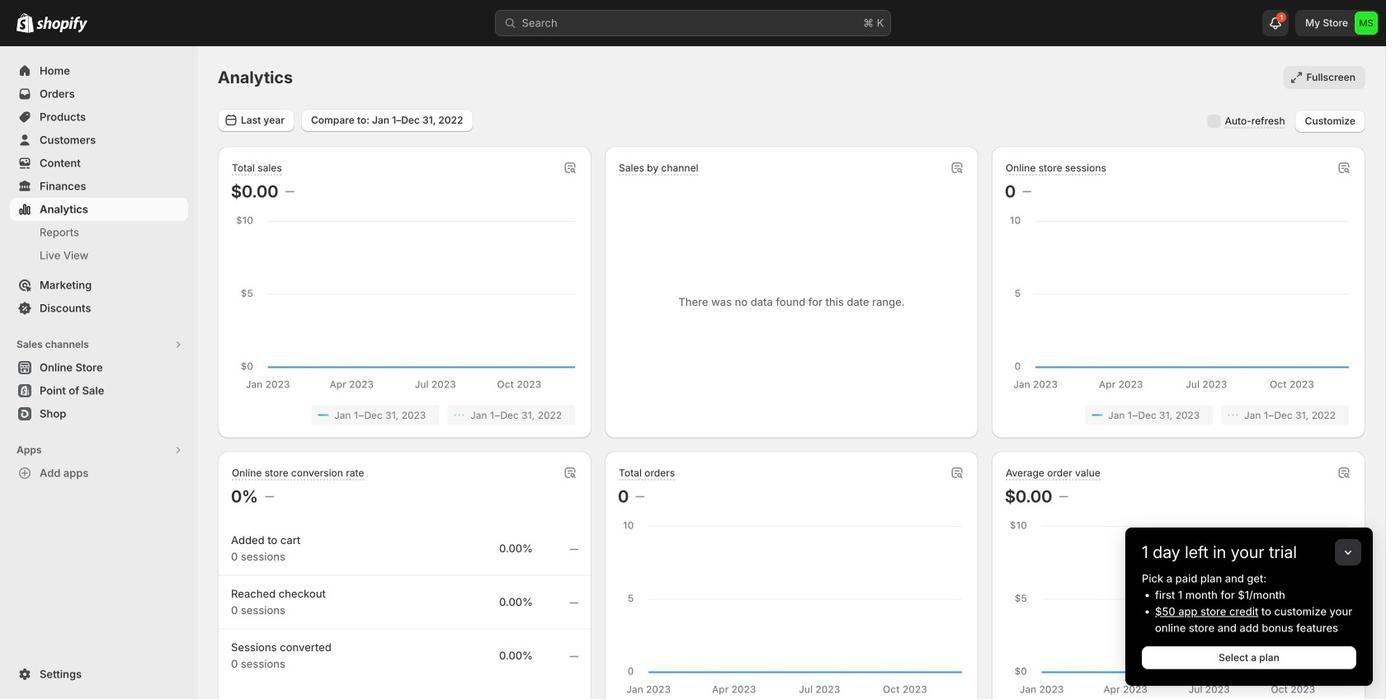 Task type: locate. For each thing, give the bounding box(es) containing it.
1 list from the left
[[234, 406, 575, 425]]

0 horizontal spatial list
[[234, 406, 575, 425]]

list
[[234, 406, 575, 425], [1009, 406, 1349, 425]]

shopify image
[[36, 16, 87, 33]]

my store image
[[1355, 12, 1378, 35]]

1 horizontal spatial list
[[1009, 406, 1349, 425]]



Task type: describe. For each thing, give the bounding box(es) containing it.
2 list from the left
[[1009, 406, 1349, 425]]

shopify image
[[17, 13, 34, 33]]



Task type: vqa. For each thing, say whether or not it's contained in the screenshot.
the top will
no



